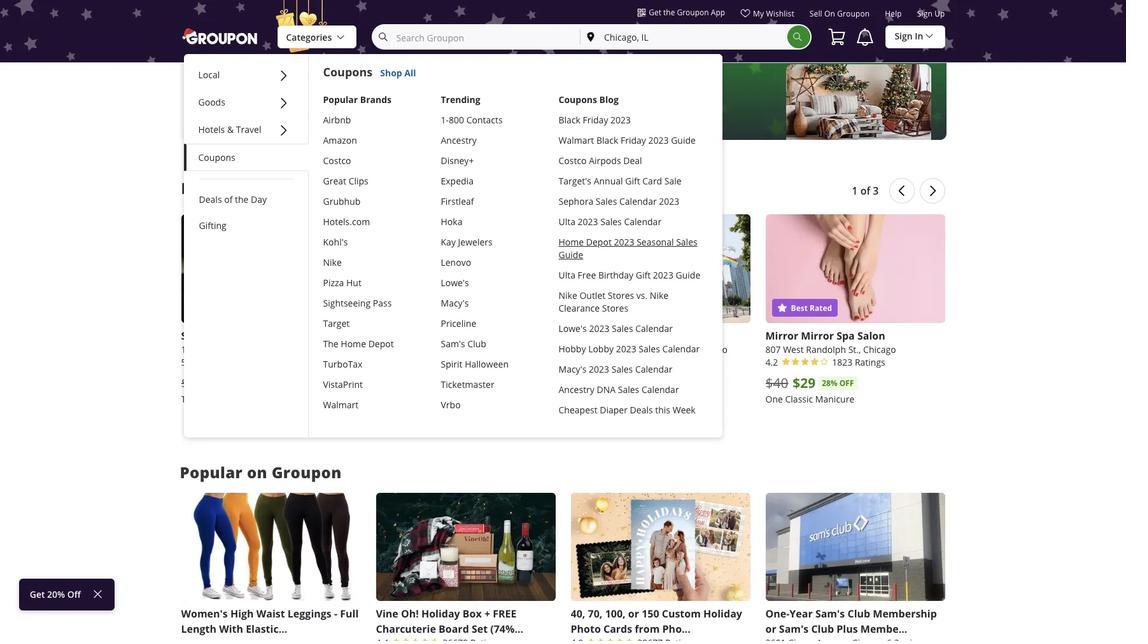 Task type: vqa. For each thing, say whether or not it's contained in the screenshot.
20%
yes



Task type: locate. For each thing, give the bounding box(es) containing it.
1 one from the left
[[376, 393, 393, 405]]

west inside 'mirror mirror spa salon 807 west randolph st., chicago'
[[783, 344, 804, 356]]

2 horizontal spatial deals
[[630, 404, 653, 416]]

sign
[[917, 8, 933, 18], [895, 30, 913, 42]]

3
[[873, 184, 879, 198]]

spa up the dearborn in the left of the page
[[445, 329, 463, 343]]

chicago right drive,
[[695, 344, 728, 356]]

of left day
[[224, 194, 233, 206]]

area
[[403, 393, 423, 405]]

blog
[[600, 93, 619, 105]]

macy's inside macy's 2023 sales calendar link
[[559, 363, 587, 375]]

1 vertical spatial ulta
[[559, 269, 576, 281]]

1000+ bought up medical
[[388, 303, 439, 314]]

1 street, from the left
[[262, 344, 289, 356]]

in
[[606, 45, 614, 57]]

friday down black friday 2023 link
[[621, 134, 646, 146]]

1-
[[441, 114, 449, 126]]

70%
[[440, 378, 456, 389]]

1000+ bought down outlet
[[583, 303, 634, 314]]

Search Groupon search field
[[372, 24, 812, 50], [373, 25, 580, 48]]

walmart down black friday 2023
[[559, 134, 594, 146]]

2 one from the left
[[766, 393, 783, 405]]

activities,
[[622, 57, 660, 68]]

on for sell on groupon
[[825, 8, 835, 18]]

with inside dive into holiday magic get in the spirit with holiday activities, decor & more!
[[654, 45, 672, 57]]

west down spaderma at the bottom
[[204, 344, 225, 356]]

hobby lobby 2023 sales calendar
[[559, 343, 700, 355]]

street, for spa
[[463, 344, 490, 356]]

1 ulta from the top
[[559, 216, 576, 228]]

2 horizontal spatial ratings
[[855, 356, 886, 369]]

sell on groupon
[[810, 8, 870, 18]]

1 vertical spatial the
[[616, 45, 629, 57]]

1 horizontal spatial of
[[861, 184, 871, 198]]

sam's inside categories 'element'
[[441, 338, 465, 350]]

get left in
[[590, 45, 604, 57]]

cheapest diaper deals this week
[[559, 404, 696, 416]]

sales inside the home depot 2023 seasonal sales guide
[[676, 236, 698, 248]]

club up 3395 ratings
[[468, 338, 486, 350]]

2 vertical spatial sam's
[[779, 623, 809, 637]]

1 vertical spatial macy's
[[559, 363, 587, 375]]

black down coupons blog on the top of page
[[559, 114, 581, 126]]

mirror up the "807"
[[766, 329, 799, 343]]

popular for popular on groupon
[[180, 462, 243, 483]]

0 horizontal spatial ancestry
[[441, 134, 477, 146]]

turbotax
[[323, 358, 363, 370]]

1 vertical spatial coupons
[[559, 93, 597, 105]]

chicago inside the field museum 1400 south lake shore drive, chicago
[[695, 344, 728, 356]]

off right 28%
[[840, 378, 854, 389]]

2023
[[611, 114, 631, 126], [649, 134, 669, 146], [659, 195, 680, 207], [578, 216, 598, 228], [614, 236, 635, 248], [653, 269, 674, 281], [589, 323, 610, 335], [616, 343, 637, 355], [589, 363, 609, 375]]

1636
[[181, 344, 202, 356]]

chicago down salon
[[863, 344, 896, 356]]

street, inside the spaderma wicker park 1636 west division street, chicago 5.0 $300 three laser hair-removal sessions on an extra small area
[[262, 344, 289, 356]]

calendar inside 'link'
[[620, 195, 657, 207]]

3 chicago from the left
[[695, 344, 728, 356]]

1000+ for $27
[[583, 303, 605, 314]]

grubhub link
[[323, 191, 426, 212]]

of for deals
[[224, 194, 233, 206]]

costco for costco airpods deal
[[559, 154, 587, 167]]

with for dive
[[654, 45, 672, 57]]

the
[[664, 7, 675, 17], [616, 45, 629, 57], [235, 194, 249, 206]]

the down target
[[323, 338, 339, 350]]

lowe's for lowe's
[[441, 277, 469, 289]]

2023 up walmart black friday 2023 guide
[[611, 114, 631, 126]]

on inside the spaderma wicker park 1636 west division street, chicago 5.0 $300 three laser hair-removal sessions on an extra small area
[[329, 393, 340, 405]]

best up 'mirror mirror spa salon 807 west randolph st., chicago' on the right
[[791, 303, 808, 314]]

of inside categories 'element'
[[224, 194, 233, 206]]

of
[[861, 184, 871, 198], [224, 194, 233, 206]]

1 horizontal spatial or
[[766, 623, 777, 637]]

sign inside button
[[895, 30, 913, 42]]

2023 down ulta 2023 sales calendar link
[[614, 236, 635, 248]]

or
[[628, 608, 639, 622], [766, 623, 777, 637]]

1 chicago from the left
[[291, 344, 324, 356]]

west
[[204, 344, 225, 356], [783, 344, 804, 356]]

guide inside the home depot 2023 seasonal sales guide
[[559, 249, 583, 261]]

0 vertical spatial the
[[664, 7, 675, 17]]

1 horizontal spatial best
[[596, 284, 613, 295]]

park
[[274, 329, 298, 343]]

amazon link
[[323, 130, 426, 151]]

0 horizontal spatial club
[[468, 338, 486, 350]]

women's high waist leggings - full length with elastic... link
[[181, 493, 361, 642]]

walmart down vistaprint
[[323, 399, 359, 411]]

get the groupon app button
[[638, 6, 725, 18]]

street, for park
[[262, 344, 289, 356]]

hoka link
[[441, 212, 543, 232]]

1 horizontal spatial museum
[[619, 329, 663, 343]]

the inside the field museum 1400 south lake shore drive, chicago
[[571, 329, 589, 343]]

club
[[468, 338, 486, 350], [848, 608, 871, 622], [811, 623, 834, 637]]

+
[[485, 608, 490, 622]]

admission
[[610, 393, 653, 405]]

gift up vs.
[[636, 269, 651, 281]]

street, up 3395 ratings
[[463, 344, 490, 356]]

waist
[[256, 608, 285, 622]]

0 vertical spatial lowe's
[[441, 277, 469, 289]]

1 bought from the left
[[412, 303, 439, 314]]

1 horizontal spatial the
[[616, 45, 629, 57]]

ulta for ulta 2023 sales calendar
[[559, 216, 576, 228]]

museum inside $27 museum admission
[[571, 393, 607, 405]]

lowe's inside lowe's link
[[441, 277, 469, 289]]

calendar down sephora sales calendar 2023 'link'
[[624, 216, 662, 228]]

ratings down st.,
[[855, 356, 886, 369]]

depot up the 4.8
[[368, 338, 394, 350]]

west right the "807"
[[783, 344, 804, 356]]

1000+ down outlet
[[583, 303, 605, 314]]

nike up pizza
[[323, 256, 342, 268]]

1 vertical spatial black
[[597, 134, 618, 146]]

rated down ulta free birthday gift 2023 guide
[[615, 284, 637, 295]]

0 horizontal spatial bought
[[412, 303, 439, 314]]

0 horizontal spatial deals
[[199, 194, 222, 206]]

home inside the home depot 2023 seasonal sales guide
[[559, 236, 584, 248]]

spa up st.,
[[837, 329, 855, 343]]

calendar down shore
[[635, 363, 673, 375]]

nike right vs.
[[650, 289, 669, 302]]

nike up clearance
[[559, 289, 577, 302]]

150
[[642, 608, 659, 622]]

2 vertical spatial coupons
[[198, 152, 235, 164]]

1 vertical spatial with
[[200, 63, 218, 74]]

coupons down hotels at left
[[198, 152, 235, 164]]

best rated down lenovo
[[400, 284, 443, 295]]

clips
[[349, 175, 369, 187]]

2 horizontal spatial the
[[571, 329, 589, 343]]

club inside categories 'element'
[[468, 338, 486, 350]]

1 horizontal spatial on
[[329, 393, 340, 405]]

1 horizontal spatial friday
[[621, 134, 646, 146]]

spa
[[445, 329, 463, 343], [837, 329, 855, 343]]

1 horizontal spatial lowe's
[[559, 323, 587, 335]]

ulta free birthday gift 2023 guide
[[559, 269, 701, 281]]

1 1000+ bought from the left
[[388, 303, 439, 314]]

1 horizontal spatial home
[[559, 236, 584, 248]]

1 horizontal spatial walmart
[[559, 134, 594, 146]]

guide up "sale"
[[671, 134, 696, 146]]

get for get the groupon app
[[649, 7, 662, 17]]

costco up great
[[323, 154, 351, 167]]

club up 'plus'
[[848, 608, 871, 622]]

ulta 2023 sales calendar link
[[559, 212, 708, 232]]

ancestry inside ancestry dna sales calendar link
[[559, 384, 595, 396]]

2 ulta from the top
[[559, 269, 576, 281]]

1 vertical spatial friday
[[621, 134, 646, 146]]

get up chicago, il search field
[[649, 7, 662, 17]]

2 off from the left
[[840, 378, 854, 389]]

chicago down "park"
[[291, 344, 324, 356]]

0 horizontal spatial get
[[30, 589, 45, 601]]

groupon inside button
[[677, 7, 709, 17]]

friday
[[583, 114, 608, 126], [621, 134, 646, 146]]

1 horizontal spatial macy's
[[559, 363, 587, 375]]

1 off from the left
[[458, 378, 472, 389]]

with inside holidays come early start checking off your list with these amazing offers!
[[200, 63, 218, 74]]

gift
[[625, 175, 640, 187], [636, 269, 651, 281]]

ratings down drive,
[[660, 356, 691, 369]]

0 horizontal spatial depot
[[368, 338, 394, 350]]

depot down the ulta 2023 sales calendar
[[586, 236, 612, 248]]

with
[[654, 45, 672, 57], [200, 63, 218, 74]]

lowe's
[[441, 277, 469, 289], [559, 323, 587, 335]]

walmart black friday 2023 guide link
[[559, 130, 708, 151]]

0 vertical spatial home
[[559, 236, 584, 248]]

sam's up 'plus'
[[816, 608, 845, 622]]

of left 3
[[861, 184, 871, 198]]

best rated down birthday
[[594, 284, 637, 295]]

1 horizontal spatial sam's
[[779, 623, 809, 637]]

1 vertical spatial home
[[341, 338, 366, 350]]

0 horizontal spatial one
[[376, 393, 393, 405]]

deals up gifting
[[199, 194, 222, 206]]

1 horizontal spatial ancestry
[[559, 384, 595, 396]]

small
[[378, 393, 401, 405]]

friday down coupons blog on the top of page
[[583, 114, 608, 126]]

sign left up
[[917, 8, 933, 18]]

calendar for macy's 2023 sales calendar
[[635, 363, 673, 375]]

ancestry up "disney+"
[[441, 134, 477, 146]]

walmart inside walmart black friday 2023 guide link
[[559, 134, 594, 146]]

south
[[594, 344, 618, 356]]

1 horizontal spatial &
[[687, 57, 693, 68]]

street, down "park"
[[262, 344, 289, 356]]

the inside dive into holiday magic get in the spirit with holiday activities, decor & more!
[[616, 45, 629, 57]]

list
[[293, 51, 305, 63]]

deals left this
[[630, 404, 653, 416]]

2 costco from the left
[[559, 154, 587, 167]]

the inside categories 'element'
[[323, 338, 339, 350]]

bought up medical
[[412, 303, 439, 314]]

1 horizontal spatial popular
[[323, 93, 358, 105]]

2 spa from the left
[[837, 329, 855, 343]]

1 horizontal spatial spa
[[837, 329, 855, 343]]

0 horizontal spatial 1000+ bought
[[388, 303, 439, 314]]

coupons
[[323, 64, 373, 80], [559, 93, 597, 105], [198, 152, 235, 164]]

the inside button
[[664, 7, 675, 17]]

calendar up shore
[[636, 323, 673, 335]]

stores down birthday
[[608, 289, 634, 302]]

0 vertical spatial ancestry
[[441, 134, 477, 146]]

costco
[[323, 154, 351, 167], [559, 154, 587, 167]]

coupons up popular brands
[[323, 64, 373, 80]]

calendar down target's annual gift card sale link
[[620, 195, 657, 207]]

2 bought from the left
[[607, 303, 634, 314]]

holiday inside vine oh! holiday box + free charcuterie board set (74%...
[[421, 608, 460, 622]]

sales up cheapest diaper deals this week
[[618, 384, 640, 396]]

2023 down lowe's 2023 sales calendar link
[[616, 343, 637, 355]]

priceline link
[[441, 314, 543, 334]]

deals
[[385, 178, 428, 199], [199, 194, 222, 206], [630, 404, 653, 416]]

1 horizontal spatial groupon
[[677, 7, 709, 17]]

coupons blog
[[559, 93, 619, 105]]

off inside 70% off one ipl facial treatment
[[458, 378, 472, 389]]

70% off one ipl facial treatment
[[376, 378, 480, 405]]

1 1000+ from the left
[[388, 303, 410, 314]]

2 vertical spatial on
[[247, 462, 267, 483]]

holiday
[[698, 12, 784, 40], [590, 57, 620, 68], [421, 608, 460, 622], [704, 608, 742, 622]]

ratings down sam's club link
[[465, 356, 496, 369]]

1 horizontal spatial club
[[811, 623, 834, 637]]

lowe's up the hobby
[[559, 323, 587, 335]]

1 vertical spatial lowe's
[[559, 323, 587, 335]]

groupon for sell on groupon
[[837, 8, 870, 18]]

walmart inside "walmart" link
[[323, 399, 359, 411]]

sales right seasonal
[[676, 236, 698, 248]]

1 vertical spatial depot
[[368, 338, 394, 350]]

0 horizontal spatial with
[[200, 63, 218, 74]]

chicago inside the spaderma wicker park 1636 west division street, chicago 5.0 $300 three laser hair-removal sessions on an extra small area
[[291, 344, 324, 356]]

guide down home depot 2023 seasonal sales guide link at the top
[[676, 269, 701, 281]]

nike for nike
[[323, 256, 342, 268]]

& left travel
[[227, 124, 234, 136]]

categories element
[[184, 54, 722, 438]]

2 horizontal spatial on
[[825, 8, 835, 18]]

chicago up 'halloween' at the left of the page
[[492, 344, 525, 356]]

1 vertical spatial ancestry
[[559, 384, 595, 396]]

leggings
[[288, 608, 332, 622]]

ipl
[[396, 393, 408, 405]]

nike outlet stores vs. nike clearance stores link
[[559, 286, 708, 319]]

1-800 contacts
[[441, 114, 503, 126]]

1 horizontal spatial get
[[590, 45, 604, 57]]

sign in
[[895, 30, 924, 42]]

vistaprint
[[323, 379, 363, 391]]

2 1000+ from the left
[[583, 303, 605, 314]]

photo
[[571, 623, 601, 637]]

deal
[[624, 154, 642, 167]]

home depot 2023 seasonal sales guide
[[559, 236, 698, 261]]

1 vertical spatial popular
[[180, 462, 243, 483]]

mirror mirror spa salon 807 west randolph st., chicago
[[766, 329, 896, 356]]

0 horizontal spatial coupons
[[198, 152, 235, 164]]

0 horizontal spatial ratings
[[465, 356, 496, 369]]

1 horizontal spatial sign
[[917, 8, 933, 18]]

1 vertical spatial walmart
[[323, 399, 359, 411]]

0 vertical spatial depot
[[586, 236, 612, 248]]

macy's for macy's 2023 sales calendar
[[559, 363, 587, 375]]

or left 150 at the bottom right
[[628, 608, 639, 622]]

40, 70, 100, or 150 custom holiday photo cards from pho... link
[[571, 493, 750, 642]]

walmart for walmart
[[323, 399, 359, 411]]

plus
[[837, 623, 858, 637]]

walmart link
[[323, 395, 426, 416]]

sam's down year
[[779, 623, 809, 637]]

1 west from the left
[[204, 344, 225, 356]]

2 vertical spatial the
[[235, 194, 249, 206]]

2 ratings from the left
[[660, 356, 691, 369]]

0 vertical spatial club
[[468, 338, 486, 350]]

0 horizontal spatial black
[[559, 114, 581, 126]]

costco for costco
[[323, 154, 351, 167]]

popular on groupon
[[180, 462, 342, 483]]

1 horizontal spatial with
[[654, 45, 672, 57]]

2 horizontal spatial the
[[664, 7, 675, 17]]

macy's inside macy's "link"
[[441, 297, 469, 309]]

women's high waist leggings - full length with elastic...
[[181, 608, 359, 637]]

1 horizontal spatial 1000+ bought
[[583, 303, 634, 314]]

2 street, from the left
[[463, 344, 490, 356]]

stores up lowe's 2023 sales calendar
[[602, 302, 629, 314]]

2 mirror from the left
[[801, 329, 834, 343]]

vrbo link
[[441, 395, 543, 416]]

1 horizontal spatial street,
[[463, 344, 490, 356]]

search element
[[788, 25, 811, 48]]

hair-
[[232, 393, 253, 405]]

the right day
[[272, 178, 301, 199]]

get inside get the groupon app button
[[649, 7, 662, 17]]

guide for home depot 2023 seasonal sales guide
[[559, 249, 583, 261]]

the inside categories 'element'
[[235, 194, 249, 206]]

1 horizontal spatial rated
[[615, 284, 637, 295]]

1 horizontal spatial depot
[[586, 236, 612, 248]]

ancestry up "cheapest"
[[559, 384, 595, 396]]

mirror
[[766, 329, 799, 343], [801, 329, 834, 343]]

sign for sign in
[[895, 30, 913, 42]]

1 horizontal spatial one
[[766, 393, 783, 405]]

the right in
[[616, 45, 629, 57]]

0 vertical spatial black
[[559, 114, 581, 126]]

one
[[376, 393, 393, 405], [766, 393, 783, 405]]

1 horizontal spatial bought
[[607, 303, 634, 314]]

vistaprint link
[[323, 375, 426, 395]]

0 vertical spatial popular
[[323, 93, 358, 105]]

street, inside pure medical spa 875 north dearborn street, chicago
[[463, 344, 490, 356]]

firstleaf
[[441, 195, 474, 207]]

ulta down sephora
[[559, 216, 576, 228]]

0 horizontal spatial popular
[[180, 462, 243, 483]]

0 horizontal spatial &
[[227, 124, 234, 136]]

coupons inside button
[[198, 152, 235, 164]]

box
[[463, 608, 482, 622]]

0 vertical spatial with
[[654, 45, 672, 57]]

the up 1400
[[571, 329, 589, 343]]

0 vertical spatial on
[[825, 8, 835, 18]]

0 horizontal spatial best
[[402, 284, 418, 295]]

0 vertical spatial macy's
[[441, 297, 469, 309]]

categories
[[286, 31, 332, 43]]

0 horizontal spatial home
[[341, 338, 366, 350]]

0 horizontal spatial sign
[[895, 30, 913, 42]]

1 spa from the left
[[445, 329, 463, 343]]

2023 inside 'link'
[[659, 195, 680, 207]]

or inside 40, 70, 100, or 150 custom holiday photo cards from pho...
[[628, 608, 639, 622]]

wishlist
[[766, 8, 795, 18]]

search image
[[793, 32, 803, 42]]

sam's up '3395'
[[441, 338, 465, 350]]

1 vertical spatial club
[[848, 608, 871, 622]]

get inside dive into holiday magic get in the spirit with holiday activities, decor & more!
[[590, 45, 604, 57]]

street,
[[262, 344, 289, 356], [463, 344, 490, 356]]

costco up target's
[[559, 154, 587, 167]]

spaderma
[[181, 329, 234, 343]]

0 horizontal spatial museum
[[571, 393, 607, 405]]

0 vertical spatial get
[[649, 7, 662, 17]]

mirror up randolph
[[801, 329, 834, 343]]

1000+ up pure
[[388, 303, 410, 314]]

your
[[272, 51, 291, 63]]

0 vertical spatial &
[[687, 57, 693, 68]]

top
[[352, 178, 381, 199]]

2 1000+ bought from the left
[[583, 303, 634, 314]]

macy's down the hobby
[[559, 363, 587, 375]]

0 horizontal spatial on
[[247, 462, 267, 483]]

disney+
[[441, 154, 474, 167]]

2 chicago from the left
[[492, 344, 525, 356]]

0 horizontal spatial mirror
[[766, 329, 799, 343]]

spa inside 'mirror mirror spa salon 807 west randolph st., chicago'
[[837, 329, 855, 343]]

spirit
[[441, 358, 463, 370]]

calendar up this
[[642, 384, 679, 396]]

1 horizontal spatial coupons
[[323, 64, 373, 80]]

1 horizontal spatial mirror
[[801, 329, 834, 343]]

1 horizontal spatial 1000+
[[583, 303, 605, 314]]

0 horizontal spatial macy's
[[441, 297, 469, 309]]

calendar for lowe's 2023 sales calendar
[[636, 323, 673, 335]]

best down nike link
[[402, 284, 418, 295]]

the up chicago, il search field
[[664, 7, 675, 17]]

guide up free
[[559, 249, 583, 261]]

rated down lenovo
[[420, 284, 443, 295]]

or inside one-year sam's club membership or sam's club plus membe...
[[766, 623, 777, 637]]

sightseeing
[[323, 297, 371, 309]]

4 chicago from the left
[[863, 344, 896, 356]]

best down birthday
[[596, 284, 613, 295]]

off right 70%
[[458, 378, 472, 389]]

& right decor
[[687, 57, 693, 68]]

40, 70, 100, or 150 custom holiday photo cards from pho...
[[571, 608, 742, 637]]

popular inside categories 'element'
[[323, 93, 358, 105]]

club left 'plus'
[[811, 623, 834, 637]]

shop all link
[[373, 67, 416, 79]]

lowe's inside lowe's 2023 sales calendar link
[[559, 323, 587, 335]]

one left the ipl
[[376, 393, 393, 405]]

vs.
[[637, 289, 648, 302]]

0 vertical spatial friday
[[583, 114, 608, 126]]

nike for nike outlet stores vs. nike clearance stores
[[559, 289, 577, 302]]

rated up 'mirror mirror spa salon 807 west randolph st., chicago' on the right
[[810, 303, 832, 314]]

3 ratings from the left
[[855, 356, 886, 369]]

2 horizontal spatial get
[[649, 7, 662, 17]]

0 horizontal spatial sam's
[[441, 338, 465, 350]]

sales down "annual"
[[596, 195, 617, 207]]

macy's up 'priceline'
[[441, 297, 469, 309]]

0 vertical spatial museum
[[619, 329, 663, 343]]

$40 $29 28% off one classic manicure
[[766, 374, 855, 405]]

macy's for macy's
[[441, 297, 469, 309]]

the left day
[[235, 194, 249, 206]]

0 horizontal spatial street,
[[262, 344, 289, 356]]

home up turbotax
[[341, 338, 366, 350]]

2 west from the left
[[783, 344, 804, 356]]

spa inside pure medical spa 875 north dearborn street, chicago
[[445, 329, 463, 343]]

ancestry inside ancestry "link"
[[441, 134, 477, 146]]

0 horizontal spatial walmart
[[323, 399, 359, 411]]

1 vertical spatial sign
[[895, 30, 913, 42]]

with left these
[[200, 63, 218, 74]]

1 costco from the left
[[323, 154, 351, 167]]

1000+ bought for 70%
[[388, 303, 439, 314]]

2 horizontal spatial coupons
[[559, 93, 597, 105]]

groupon image
[[181, 27, 259, 45]]



Task type: describe. For each thing, give the bounding box(es) containing it.
airbnb
[[323, 114, 351, 126]]

costco link
[[323, 151, 426, 171]]

costco airpods deal
[[559, 154, 642, 167]]

1 horizontal spatial deals
[[385, 178, 428, 199]]

spirit halloween link
[[441, 354, 543, 375]]

the for home
[[323, 338, 339, 350]]

up
[[935, 8, 945, 18]]

off inside $40 $29 28% off one classic manicure
[[840, 378, 854, 389]]

Chicago, IL search field
[[581, 25, 788, 48]]

100,
[[605, 608, 626, 622]]

amazon
[[323, 134, 357, 146]]

notifications inbox image
[[855, 27, 876, 47]]

deals of the day
[[199, 194, 267, 206]]

ratings for $40
[[855, 356, 886, 369]]

oh!
[[401, 608, 419, 622]]

0 horizontal spatial the
[[272, 178, 301, 199]]

all
[[405, 67, 416, 79]]

from
[[635, 623, 660, 637]]

categories button
[[277, 25, 356, 49]]

gifting
[[199, 220, 227, 232]]

ticketmaster link
[[441, 375, 543, 395]]

hotels & travel link
[[198, 124, 261, 136]]

1 mirror from the left
[[766, 329, 799, 343]]

2023 down black friday 2023 link
[[649, 134, 669, 146]]

on for popular on groupon
[[247, 462, 267, 483]]

sign up link
[[917, 8, 945, 24]]

hoka
[[441, 216, 463, 228]]

pizza hut
[[323, 277, 362, 289]]

early
[[373, 18, 429, 45]]

of for 1
[[861, 184, 871, 198]]

2023 inside the home depot 2023 seasonal sales guide
[[614, 236, 635, 248]]

4.2
[[766, 356, 778, 369]]

popular for popular brands
[[323, 93, 358, 105]]

local link
[[198, 69, 220, 81]]

0 vertical spatial guide
[[671, 134, 696, 146]]

4.7
[[571, 356, 583, 369]]

hobby lobby 2023 sales calendar link
[[559, 339, 708, 360]]

gifting link
[[199, 219, 293, 232]]

medical
[[402, 329, 442, 343]]

the for field
[[571, 329, 589, 343]]

help link
[[885, 8, 902, 24]]

& inside button
[[227, 124, 234, 136]]

experience the city's top deals
[[181, 178, 428, 199]]

the home depot
[[323, 338, 394, 350]]

& inside dive into holiday magic get in the spirit with holiday activities, decor & more!
[[687, 57, 693, 68]]

target's annual gift card sale link
[[559, 171, 708, 191]]

4.8
[[376, 356, 389, 369]]

0 vertical spatial gift
[[625, 175, 640, 187]]

(74%...
[[490, 623, 523, 637]]

west inside the spaderma wicker park 1636 west division street, chicago 5.0 $300 three laser hair-removal sessions on an extra small area
[[204, 344, 225, 356]]

goods button
[[184, 89, 308, 117]]

chicago inside 'mirror mirror spa salon 807 west randolph st., chicago'
[[863, 344, 896, 356]]

deals inside 'link'
[[630, 404, 653, 416]]

sam's club
[[441, 338, 486, 350]]

sign in button
[[886, 25, 945, 48]]

birthday
[[598, 269, 634, 281]]

1-800 contacts link
[[441, 110, 543, 130]]

manicure
[[816, 393, 855, 405]]

removal
[[253, 393, 288, 405]]

1 vertical spatial stores
[[602, 302, 629, 314]]

lobby
[[588, 343, 614, 355]]

bought for $27
[[607, 303, 634, 314]]

costco airpods deal link
[[559, 151, 708, 171]]

field
[[592, 329, 616, 343]]

calendar for ancestry dna sales calendar
[[642, 384, 679, 396]]

ulta 2023 sales calendar
[[559, 216, 662, 228]]

2 horizontal spatial best
[[791, 303, 808, 314]]

expedia
[[441, 175, 474, 187]]

vrbo
[[441, 399, 461, 411]]

1 ratings from the left
[[465, 356, 496, 369]]

holidays
[[200, 18, 298, 45]]

sales up ancestry dna sales calendar
[[612, 363, 633, 375]]

$29
[[793, 374, 816, 393]]

macy's 2023 sales calendar
[[559, 363, 673, 375]]

black friday 2023 link
[[559, 110, 708, 130]]

calendar up 2822 ratings
[[663, 343, 700, 355]]

local button
[[184, 62, 308, 89]]

20%
[[47, 589, 65, 601]]

priceline
[[441, 317, 476, 330]]

1823 ratings
[[832, 356, 886, 369]]

target's
[[559, 175, 592, 187]]

2 horizontal spatial rated
[[810, 303, 832, 314]]

bought for 70%
[[412, 303, 439, 314]]

decor
[[662, 57, 685, 68]]

2023 up lobby
[[589, 323, 610, 335]]

groupon for get the groupon app
[[677, 7, 709, 17]]

2023 down lobby
[[589, 363, 609, 375]]

0 horizontal spatial rated
[[420, 284, 443, 295]]

museum inside the field museum 1400 south lake shore drive, chicago
[[619, 329, 663, 343]]

pass
[[373, 297, 392, 309]]

outlet
[[580, 289, 606, 302]]

2 horizontal spatial nike
[[650, 289, 669, 302]]

ancestry for ancestry dna sales calendar
[[559, 384, 595, 396]]

get the groupon app
[[649, 7, 725, 17]]

come
[[304, 18, 366, 45]]

coupons for coupons link
[[198, 152, 235, 164]]

get for get 20% off
[[30, 589, 45, 601]]

cheapest
[[559, 404, 598, 416]]

spa for off
[[445, 329, 463, 343]]

walmart for walmart black friday 2023 guide
[[559, 134, 594, 146]]

5.0
[[181, 356, 194, 369]]

help
[[885, 8, 902, 18]]

calendar for ulta 2023 sales calendar
[[624, 216, 662, 228]]

1 horizontal spatial best rated
[[594, 284, 637, 295]]

hotels.com
[[323, 216, 370, 228]]

one-year sam's club membership or sam's club plus membe... link
[[766, 493, 945, 642]]

app
[[711, 7, 725, 17]]

chicago inside pure medical spa 875 north dearborn street, chicago
[[492, 344, 525, 356]]

travel
[[236, 124, 261, 136]]

firstleaf link
[[441, 191, 543, 212]]

sales up hobby lobby 2023 sales calendar
[[612, 323, 633, 335]]

annual
[[594, 175, 623, 187]]

2 horizontal spatial best rated
[[789, 303, 832, 314]]

1 vertical spatial gift
[[636, 269, 651, 281]]

1000+ bought for $27
[[583, 303, 634, 314]]

hut
[[346, 277, 362, 289]]

jewelers
[[458, 236, 493, 248]]

sales inside 'link'
[[596, 195, 617, 207]]

0 vertical spatial stores
[[608, 289, 634, 302]]

sign for sign up
[[917, 8, 933, 18]]

ancestry dna sales calendar link
[[559, 380, 708, 400]]

halloween
[[465, 358, 509, 370]]

dive into holiday magic image
[[536, 0, 947, 140]]

holiday inside 40, 70, 100, or 150 custom holiday photo cards from pho...
[[704, 608, 742, 622]]

one inside 70% off one ipl facial treatment
[[376, 393, 393, 405]]

depot inside the home depot 2023 seasonal sales guide
[[586, 236, 612, 248]]

target link
[[323, 314, 426, 334]]

ancestry link
[[441, 130, 543, 151]]

1000+ for 70%
[[388, 303, 410, 314]]

board
[[439, 623, 469, 637]]

hotels & travel
[[198, 124, 261, 136]]

guide for ulta free birthday gift 2023 guide
[[676, 269, 701, 281]]

sam's club link
[[441, 334, 543, 354]]

with for holidays
[[200, 63, 218, 74]]

ratings for $27
[[660, 356, 691, 369]]

spa for $29
[[837, 329, 855, 343]]

sales up 2822
[[639, 343, 660, 355]]

2023 down seasonal
[[653, 269, 674, 281]]

2 horizontal spatial sam's
[[816, 608, 845, 622]]

great clips link
[[323, 171, 426, 191]]

hotels & travel button
[[184, 117, 308, 144]]

coupons for coupons blog
[[559, 93, 597, 105]]

three
[[181, 393, 205, 405]]

sales down sephora sales calendar 2023
[[601, 216, 622, 228]]

0 horizontal spatial best rated
[[400, 284, 443, 295]]

800
[[449, 114, 464, 126]]

city's
[[305, 178, 348, 199]]

trending
[[441, 93, 481, 105]]

lowe's for lowe's 2023 sales calendar
[[559, 323, 587, 335]]

-
[[334, 608, 338, 622]]

ancestry for ancestry
[[441, 134, 477, 146]]

laser
[[208, 393, 230, 405]]

ulta for ulta free birthday gift 2023 guide
[[559, 269, 576, 281]]

vine oh! holiday box + free charcuterie board set (74%...
[[376, 608, 523, 637]]

groupon for popular on groupon
[[272, 462, 342, 483]]

sessions
[[291, 393, 327, 405]]

2 vertical spatial club
[[811, 623, 834, 637]]

women's
[[181, 608, 228, 622]]

spirit
[[631, 45, 652, 57]]

sell on groupon link
[[810, 8, 870, 24]]

2023 down sephora
[[578, 216, 598, 228]]

one inside $40 $29 28% off one classic manicure
[[766, 393, 783, 405]]

target's annual gift card sale
[[559, 175, 682, 187]]

0 vertical spatial coupons
[[323, 64, 373, 80]]



